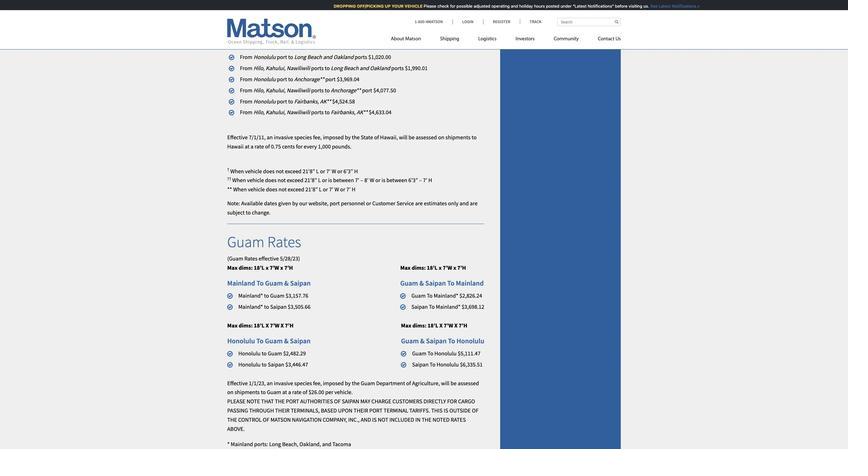 Task type: vqa. For each thing, say whether or not it's contained in the screenshot.
See vessel details ›
no



Task type: locate. For each thing, give the bounding box(es) containing it.
Search search field
[[558, 18, 621, 26]]

1 horizontal spatial of
[[334, 398, 341, 405]]

notifications"
[[584, 3, 610, 9]]

species inside effective 7/1/11, an invasive species fee, imposed by the state of hawaii, will be assessed on shipments to hawaii at a rate of 0.75 cents for every 1,000 pounds.
[[295, 134, 312, 141]]

top menu navigation
[[391, 33, 621, 46]]

0 horizontal spatial max dims: 18'l x 7'w x 7'h
[[227, 264, 293, 272]]

0 horizontal spatial be
[[409, 134, 415, 141]]

effective for effective 1/1/23, an invasive species fee, imposed by the guam department of agriculture, will be assessed on shipments to guam at a rate of $26.00 per vehicle. please note that the port authorities of saipan may charge customers directly for cargo passing through their terminals, based upon their port terminal tariffs. this is outside of the control of matson navigation company, inc., and is not included in the noted rates above.
[[227, 380, 248, 387]]

1 vertical spatial for
[[296, 143, 303, 150]]

or
[[320, 168, 325, 175], [338, 168, 343, 175], [322, 177, 327, 184], [376, 177, 381, 184], [323, 186, 328, 193], [340, 186, 346, 193], [366, 200, 372, 207]]

by inside effective 7/1/11, an invasive species fee, imposed by the state of hawaii, will be assessed on shipments to hawaii at a rate of 0.75 cents for every 1,000 pounds.
[[345, 134, 351, 141]]

assessed inside effective 1/1/23, an invasive species fee, imposed by the guam department of agriculture, will be assessed on shipments to guam at a rate of $26.00 per vehicle. please note that the port authorities of saipan may charge customers directly for cargo passing through their terminals, based upon their port terminal tariffs. this is outside of the control of matson navigation company, inc., and is not included in the noted rates above.
[[458, 380, 479, 387]]

mainland
[[227, 279, 255, 288], [456, 279, 484, 288], [231, 441, 253, 448]]

may
[[361, 398, 371, 405]]

x
[[266, 264, 269, 272], [281, 264, 283, 272], [439, 264, 442, 272], [454, 264, 457, 272]]

1 horizontal spatial for
[[446, 3, 452, 9]]

1 vertical spatial hawaii
[[227, 143, 244, 150]]

x
[[266, 322, 269, 329], [281, 322, 284, 329], [440, 322, 443, 329], [455, 322, 458, 329]]

when right ** at the top left of page
[[233, 186, 247, 193]]

port down hilo, kahului, nawiliwili** ports $4,375.19
[[320, 11, 330, 19]]

a up the terminals,
[[288, 389, 291, 396]]

1 ak from the top
[[278, 11, 284, 19]]

between left 8′
[[333, 177, 354, 184]]

species for $26.00
[[295, 380, 312, 387]]

1 vertical spatial ak**
[[357, 109, 368, 116]]

7'w down effective
[[270, 264, 279, 272]]

1 horizontal spatial –
[[419, 177, 422, 184]]

1 vertical spatial 6'3″
[[409, 177, 418, 184]]

mainland* up saipan to mainland* $3,698.12
[[434, 292, 459, 300]]

imposed
[[323, 134, 344, 141], [323, 380, 344, 387]]

saipan down guam to mainland* $2,826.24
[[412, 303, 428, 311]]

saipan to honolulu $6,335.51
[[412, 361, 483, 368]]

18'l up guam & saipan to honolulu
[[428, 322, 439, 329]]

imposed up per
[[323, 380, 344, 387]]

1 vertical spatial nawiliwili
[[287, 87, 310, 94]]

2 fee, from the top
[[313, 380, 322, 387]]

1 vertical spatial oakland
[[370, 65, 390, 72]]

0 vertical spatial long
[[295, 54, 306, 61]]

exceed
[[285, 168, 302, 175], [287, 177, 304, 184], [288, 186, 305, 193]]

dims:
[[239, 264, 253, 272], [412, 264, 426, 272], [239, 322, 253, 329], [413, 322, 427, 329]]

max dims: 18'l x 7'w x 7'h
[[227, 322, 294, 329], [401, 322, 468, 329]]

$26.00
[[309, 389, 324, 396]]

2 an from the top
[[267, 380, 273, 387]]

1 horizontal spatial is
[[382, 177, 386, 184]]

to for honolulu to guam & saipan
[[257, 337, 264, 345]]

nawiliwili** down "$3,804.25"
[[325, 22, 353, 30]]

rate inside effective 1/1/23, an invasive species fee, imposed by the guam department of agriculture, will be assessed on shipments to guam at a rate of $26.00 per vehicle. please note that the port authorities of saipan may charge customers directly for cargo passing through their terminals, based upon their port terminal tariffs. this is outside of the control of matson navigation company, inc., and is not included in the noted rates above.
[[292, 389, 302, 396]]

7'h down $3,698.12
[[459, 322, 468, 329]]

saipan down mainland* to guam $3,157.76
[[270, 303, 287, 311]]

2 ak from the top
[[278, 22, 284, 30]]

h
[[355, 168, 358, 175], [429, 177, 432, 184], [352, 186, 356, 193]]

0 horizontal spatial hawaii
[[227, 143, 244, 150]]

1 x from the left
[[266, 322, 269, 329]]

from for from hawaii
[[229, 40, 245, 49]]

1 vertical spatial by
[[292, 200, 298, 207]]

7'w
[[270, 264, 279, 272], [443, 264, 453, 272], [270, 322, 280, 329], [444, 322, 454, 329]]

ak** left "$4,633.04"
[[357, 109, 368, 116]]

from fairbanks, ak to hilo, kahului, nawiliwili**
[[239, 22, 353, 30]]

None search field
[[558, 18, 621, 26]]

2 imposed from the top
[[323, 380, 344, 387]]

nawiliwili for anchorage**
[[287, 87, 310, 94]]

port up "from honolulu port to fairbanks, ak** $4,524.58"
[[277, 76, 287, 83]]

vehicle
[[401, 3, 419, 9]]

18'l for guam & saipan to mainland
[[427, 264, 438, 272]]

nawiliwili**
[[321, 0, 349, 8], [325, 22, 353, 30]]

0 vertical spatial be
[[409, 134, 415, 141]]

2 vertical spatial of
[[263, 416, 270, 424]]

when right ††
[[232, 177, 246, 184]]

2 are from the left
[[470, 200, 478, 207]]

1 horizontal spatial are
[[470, 200, 478, 207]]

rates for guam
[[268, 232, 301, 251]]

on inside effective 7/1/11, an invasive species fee, imposed by the state of hawaii, will be assessed on shipments to hawaii at a rate of 0.75 cents for every 1,000 pounds.
[[438, 134, 445, 141]]

will
[[399, 134, 408, 141], [441, 380, 450, 387]]

dims: up guam & saipan to mainland
[[412, 264, 426, 272]]

0 vertical spatial at
[[245, 143, 250, 150]]

invasive up cents
[[274, 134, 293, 141]]

to
[[286, 11, 290, 19], [286, 22, 290, 30], [288, 54, 293, 61], [325, 65, 330, 72], [288, 76, 293, 83], [325, 87, 330, 94], [288, 98, 293, 105], [325, 109, 330, 116], [472, 134, 477, 141], [246, 209, 251, 216], [264, 292, 269, 300], [264, 303, 269, 311], [262, 350, 267, 357], [262, 361, 267, 368], [261, 389, 266, 396]]

max dims: 18'l x 7'w x 7'h up guam & saipan to honolulu
[[401, 322, 468, 329]]

7′ up personnel
[[347, 186, 351, 193]]

1 horizontal spatial hawaii
[[246, 40, 267, 49]]

please
[[420, 3, 433, 9]]

hilo,
[[287, 0, 298, 8], [292, 22, 303, 30], [254, 65, 265, 72], [254, 87, 265, 94], [254, 109, 265, 116]]

1 are from the left
[[415, 200, 423, 207]]

beach,
[[282, 441, 299, 448]]

by inside effective 1/1/23, an invasive species fee, imposed by the guam department of agriculture, will be assessed on shipments to guam at a rate of $26.00 per vehicle. please note that the port authorities of saipan may charge customers directly for cargo passing through their terminals, based upon their port terminal tariffs. this is outside of the control of matson navigation company, inc., and is not included in the noted rates above.
[[345, 380, 351, 387]]

$1,020.00
[[369, 54, 391, 61]]

fee, for for
[[313, 134, 322, 141]]

0 vertical spatial fee,
[[313, 134, 322, 141]]

1 vertical spatial anchorage**
[[331, 87, 361, 94]]

2 nawiliwili from the top
[[287, 87, 310, 94]]

1 vertical spatial exceed
[[287, 177, 304, 184]]

imposed inside effective 1/1/23, an invasive species fee, imposed by the guam department of agriculture, will be assessed on shipments to guam at a rate of $26.00 per vehicle. please note that the port authorities of saipan may charge customers directly for cargo passing through their terminals, based upon their port terminal tariffs. this is outside of the control of matson navigation company, inc., and is not included in the noted rates above.
[[323, 380, 344, 387]]

6'3″
[[344, 168, 353, 175], [409, 177, 418, 184]]

1 vertical spatial ak
[[278, 22, 284, 30]]

4 x from the left
[[455, 322, 458, 329]]

1 horizontal spatial max dims: 18'l x 7'w x 7'h
[[401, 264, 466, 272]]

per
[[326, 389, 334, 396]]

imposed up pounds.
[[323, 134, 344, 141]]

2 x from the left
[[281, 264, 283, 272]]

1 an from the top
[[267, 134, 273, 141]]

posted
[[542, 3, 556, 9]]

port right website,
[[330, 200, 340, 207]]

0 vertical spatial ak**
[[320, 98, 331, 105]]

21'8″ up website,
[[306, 186, 318, 193]]

to for guam to mainland* $2,826.24
[[427, 292, 433, 300]]

2 the from the top
[[352, 380, 360, 387]]

and
[[361, 416, 371, 424]]

7′ up note: available dates given by our website, port personnel or customer service are estimates only and are subject to change.
[[329, 186, 334, 193]]

max dims: 18'l x 7'w x 7'h for guam
[[227, 264, 293, 272]]

the right that
[[275, 398, 285, 405]]

7'w for honolulu to guam & saipan
[[270, 322, 280, 329]]

18'l
[[254, 264, 265, 272], [427, 264, 438, 272], [254, 322, 265, 329], [428, 322, 439, 329]]

"latest
[[569, 3, 583, 9]]

2 is from the left
[[382, 177, 386, 184]]

0 vertical spatial when
[[231, 168, 244, 175]]

hilo, for from hilo, kahului, nawiliwili ports to long beach and oakland ports $1,990.01
[[254, 65, 265, 72]]

effective inside effective 7/1/11, an invasive species fee, imposed by the state of hawaii, will be assessed on shipments to hawaii at a rate of 0.75 cents for every 1,000 pounds.
[[227, 134, 248, 141]]

does
[[263, 168, 275, 175], [265, 177, 277, 184], [266, 186, 278, 193]]

$3,698.12
[[462, 303, 485, 311]]

max dims: 18'l x 7'w x 7'h up honolulu to guam & saipan
[[227, 322, 294, 329]]

7'w up guam & saipan to mainland
[[443, 264, 453, 272]]

an right 1/1/23,
[[267, 380, 273, 387]]

nawiliwili up "from honolulu port to fairbanks, ak** $4,524.58"
[[287, 87, 310, 94]]

2 effective from the top
[[227, 380, 248, 387]]

an
[[267, 134, 273, 141], [267, 380, 273, 387]]

imposed for every
[[323, 134, 344, 141]]

3 nawiliwili from the top
[[287, 109, 310, 116]]

0 vertical spatial assessed
[[416, 134, 437, 141]]

ports down the from hilo, kahului, nawiliwili ports to anchorage** port $4,077.50
[[311, 109, 324, 116]]

mainland to guam & saipan
[[227, 279, 311, 288]]

the up above.
[[227, 416, 237, 424]]

h up personnel
[[352, 186, 356, 193]]

species inside effective 1/1/23, an invasive species fee, imposed by the guam department of agriculture, will be assessed on shipments to guam at a rate of $26.00 per vehicle. please note that the port authorities of saipan may charge customers directly for cargo passing through their terminals, based upon their port terminal tariffs. this is outside of the control of matson navigation company, inc., and is not included in the noted rates above.
[[295, 380, 312, 387]]

ports up "$3,804.25"
[[350, 0, 362, 8]]

$3,505.66
[[288, 303, 311, 311]]

2 invasive from the top
[[274, 380, 293, 387]]

to inside effective 1/1/23, an invasive species fee, imposed by the guam department of agriculture, will be assessed on shipments to guam at a rate of $26.00 per vehicle. please note that the port authorities of saipan may charge customers directly for cargo passing through their terminals, based upon their port terminal tariffs. this is outside of the control of matson navigation company, inc., and is not included in the noted rates above.
[[261, 389, 266, 396]]

from for from honolulu port to long beach and oakland ports $1,020.00
[[240, 54, 253, 61]]

2 horizontal spatial of
[[472, 407, 479, 415]]

to up honolulu to guam $2,482.29
[[257, 337, 264, 345]]

–
[[361, 177, 364, 184], [419, 177, 422, 184]]

21'8″ down 'every'
[[303, 168, 315, 175]]

fee, for per
[[313, 380, 322, 387]]

port
[[286, 398, 299, 405], [370, 407, 383, 415]]

21'8″ up our
[[305, 177, 317, 184]]

1 imposed from the top
[[323, 134, 344, 141]]

inc.,
[[349, 416, 360, 424]]

1 the from the top
[[352, 134, 360, 141]]

oakland
[[334, 54, 354, 61], [370, 65, 390, 72]]

7′ down 1,000
[[327, 168, 331, 175]]

2 horizontal spatial long
[[331, 65, 343, 72]]

effective
[[227, 134, 248, 141], [227, 380, 248, 387]]

of down through
[[263, 416, 270, 424]]

2 between from the left
[[387, 177, 408, 184]]

1 horizontal spatial their
[[354, 407, 368, 415]]

0 horizontal spatial between
[[333, 177, 354, 184]]

of left 0.75 at the top left
[[265, 143, 270, 150]]

1 horizontal spatial anchorage**
[[331, 87, 361, 94]]

off/picking
[[353, 3, 380, 9]]

control
[[238, 416, 262, 424]]

18'l for honolulu to guam & saipan
[[254, 322, 265, 329]]

dims: for guam & saipan to honolulu
[[413, 322, 427, 329]]

an for 1/1/23,
[[267, 380, 273, 387]]

included
[[390, 416, 415, 424]]

0 horizontal spatial –
[[361, 177, 364, 184]]

0 vertical spatial ak
[[278, 11, 284, 19]]

anchorage** up the from hilo, kahului, nawiliwili ports to anchorage** port $4,077.50
[[295, 76, 325, 83]]

$3,969.04
[[337, 76, 360, 83]]

0 horizontal spatial their
[[275, 407, 290, 415]]

2 – from the left
[[419, 177, 422, 184]]

7'w up guam & saipan to honolulu
[[444, 322, 454, 329]]

nawiliwili** up "$3,804.25"
[[321, 0, 349, 8]]

2 species from the top
[[295, 380, 312, 387]]

invasive down honolulu to saipan $3,446.47
[[274, 380, 293, 387]]

6'3″ down pounds.
[[344, 168, 353, 175]]

7'h for guam & saipan to honolulu
[[459, 322, 468, 329]]

matson
[[406, 37, 421, 42]]

will right hawaii,
[[399, 134, 408, 141]]

1 fee, from the top
[[313, 134, 322, 141]]

7'h up guam & saipan to mainland
[[458, 264, 466, 272]]

from for from honolulu port to anchorage** port $3,969.04
[[240, 76, 253, 83]]

1 horizontal spatial 6'3″
[[409, 177, 418, 184]]

fairbanks, up from hawaii
[[252, 22, 277, 30]]

is up website,
[[328, 177, 332, 184]]

w
[[332, 168, 336, 175], [370, 177, 375, 184], [335, 186, 339, 193]]

7'h for honolulu to guam & saipan
[[285, 322, 294, 329]]

1 horizontal spatial at
[[283, 389, 287, 396]]

dims: up guam & saipan to honolulu
[[413, 322, 427, 329]]

an inside effective 7/1/11, an invasive species fee, imposed by the state of hawaii, will be assessed on shipments to hawaii at a rate of 0.75 cents for every 1,000 pounds.
[[267, 134, 273, 141]]

invasive for rate
[[274, 380, 293, 387]]

honolulu
[[254, 54, 276, 61], [254, 76, 276, 83], [254, 98, 276, 105], [227, 337, 255, 345], [457, 337, 485, 345], [239, 350, 261, 357], [435, 350, 457, 357], [239, 361, 261, 368], [437, 361, 459, 368]]

possible
[[453, 3, 469, 9]]

customers
[[393, 398, 423, 405]]

from for from fairbanks, ak to hilo, kahului, nawiliwili**
[[239, 22, 251, 30]]

0 vertical spatial an
[[267, 134, 273, 141]]

7'h
[[285, 264, 293, 272], [458, 264, 466, 272], [285, 322, 294, 329], [459, 322, 468, 329]]

be inside effective 7/1/11, an invasive species fee, imposed by the state of hawaii, will be assessed on shipments to hawaii at a rate of 0.75 cents for every 1,000 pounds.
[[409, 134, 415, 141]]

0 horizontal spatial is
[[328, 177, 332, 184]]

from for from honolulu port to fairbanks, ak** $4,524.58
[[240, 98, 253, 105]]

0 vertical spatial anchorage**
[[295, 76, 325, 83]]

invasive
[[274, 134, 293, 141], [274, 380, 293, 387]]

mainland* to guam $3,157.76
[[239, 292, 309, 300]]

to for saipan to mainland* $3,698.12
[[429, 303, 435, 311]]

of down cargo
[[472, 407, 479, 415]]

an up 0.75 at the top left
[[267, 134, 273, 141]]

fairbanks, down $4,524.58
[[331, 109, 356, 116]]

1 horizontal spatial port
[[370, 407, 383, 415]]

1 horizontal spatial assessed
[[458, 380, 479, 387]]

nawiliwili up from honolulu port to anchorage** port $3,969.04
[[287, 65, 310, 72]]

from for from hilo, kahului, nawiliwili ports to fairbanks, ak** $4,633.04
[[240, 109, 253, 116]]

max
[[227, 264, 238, 272], [401, 264, 411, 272], [227, 322, 238, 329], [401, 322, 412, 329]]

max dims: 18'l x 7'w x 7'h up guam & saipan to mainland
[[401, 264, 466, 272]]

ak** down the from hilo, kahului, nawiliwili ports to anchorage** port $4,077.50
[[320, 98, 331, 105]]

kahului, down honolulu**
[[304, 22, 324, 30]]

1 nawiliwili from the top
[[287, 65, 310, 72]]

1 horizontal spatial the
[[275, 398, 285, 405]]

1 between from the left
[[333, 177, 354, 184]]

that
[[261, 398, 274, 405]]

on inside effective 1/1/23, an invasive species fee, imposed by the guam department of agriculture, will be assessed on shipments to guam at a rate of $26.00 per vehicle. please note that the port authorities of saipan may charge customers directly for cargo passing through their terminals, based upon their port terminal tariffs. this is outside of the control of matson navigation company, inc., and is not included in the noted rates above.
[[227, 389, 234, 396]]

0 horizontal spatial beach
[[307, 54, 322, 61]]

dims: for honolulu to guam & saipan
[[239, 322, 253, 329]]

h up estimates on the top of the page
[[429, 177, 432, 184]]

w down pounds.
[[332, 168, 336, 175]]

rates for (guam
[[245, 255, 258, 262]]

honolulu to guam $2,482.29
[[239, 350, 306, 357]]

(guam
[[227, 255, 243, 262]]

1 vertical spatial at
[[283, 389, 287, 396]]

agriculture,
[[412, 380, 440, 387]]

invasive inside effective 7/1/11, an invasive species fee, imposed by the state of hawaii, will be assessed on shipments to hawaii at a rate of 0.75 cents for every 1,000 pounds.
[[274, 134, 293, 141]]

1 horizontal spatial a
[[288, 389, 291, 396]]

w up note: available dates given by our website, port personnel or customer service are estimates only and are subject to change.
[[335, 186, 339, 193]]

0 vertical spatial beach
[[307, 54, 322, 61]]

1 horizontal spatial between
[[387, 177, 408, 184]]

0 horizontal spatial rate
[[255, 143, 264, 150]]

max dims: 18'l x 7'w x 7'h down (guam rates effective 5/28/23)
[[227, 264, 293, 272]]

effective inside effective 1/1/23, an invasive species fee, imposed by the guam department of agriculture, will be assessed on shipments to guam at a rate of $26.00 per vehicle. please note that the port authorities of saipan may charge customers directly for cargo passing through their terminals, based upon their port terminal tariffs. this is outside of the control of matson navigation company, inc., and is not included in the noted rates above.
[[227, 380, 248, 387]]

kahului, for long beach and oakland
[[266, 65, 286, 72]]

18'l down (guam rates effective 5/28/23)
[[254, 264, 265, 272]]

fee, inside effective 1/1/23, an invasive species fee, imposed by the guam department of agriculture, will be assessed on shipments to guam at a rate of $26.00 per vehicle. please note that the port authorities of saipan may charge customers directly for cargo passing through their terminals, based upon their port terminal tariffs. this is outside of the control of matson navigation company, inc., and is not included in the noted rates above.
[[313, 380, 322, 387]]

species up 'every'
[[295, 134, 312, 141]]

1 vertical spatial be
[[451, 380, 457, 387]]

1 vertical spatial effective
[[227, 380, 248, 387]]

0 vertical spatial for
[[446, 3, 452, 9]]

1 horizontal spatial shipments
[[446, 134, 471, 141]]

1 vertical spatial a
[[288, 389, 291, 396]]

0 vertical spatial does
[[263, 168, 275, 175]]

the
[[275, 398, 285, 405], [227, 416, 237, 424], [422, 416, 432, 424]]

1 max dims: 18'l x 7'w x 7'h from the left
[[227, 264, 293, 272]]

at up matson
[[283, 389, 287, 396]]

fee, up $26.00
[[313, 380, 322, 387]]

0 vertical spatial by
[[345, 134, 351, 141]]

1 vertical spatial the
[[352, 380, 360, 387]]

kahului, for fairbanks, ak**
[[266, 109, 286, 116]]

to for guam to honolulu $5,111.47
[[428, 350, 434, 357]]

h down effective 7/1/11, an invasive species fee, imposed by the state of hawaii, will be assessed on shipments to hawaii at a rate of 0.75 cents for every 1,000 pounds.
[[355, 168, 358, 175]]

1 species from the top
[[295, 134, 312, 141]]

0 vertical spatial effective
[[227, 134, 248, 141]]

a down 7/1/11,
[[251, 143, 254, 150]]

visiting
[[625, 3, 639, 9]]

guam rates
[[227, 232, 301, 251]]

the inside effective 7/1/11, an invasive species fee, imposed by the state of hawaii, will be assessed on shipments to hawaii at a rate of 0.75 cents for every 1,000 pounds.
[[352, 134, 360, 141]]

0 vertical spatial oakland
[[334, 54, 354, 61]]

notifications.>
[[668, 3, 696, 9]]

to down guam & saipan to honolulu
[[428, 350, 434, 357]]

1 invasive from the top
[[274, 134, 293, 141]]

1 horizontal spatial will
[[441, 380, 450, 387]]

1 horizontal spatial be
[[451, 380, 457, 387]]

1 max dims: 18'l x 7'w x 7'h from the left
[[227, 322, 294, 329]]

0 horizontal spatial long
[[269, 441, 281, 448]]

0.75
[[271, 143, 281, 150]]

mainland*
[[239, 292, 263, 300], [434, 292, 459, 300], [239, 303, 263, 311], [436, 303, 461, 311]]

the for guam
[[352, 380, 360, 387]]

7'h down 5/28/23)
[[285, 264, 293, 272]]

long up from honolulu port to anchorage** port $3,969.04
[[295, 54, 306, 61]]

their up matson
[[275, 407, 290, 415]]

6'3″ up service
[[409, 177, 418, 184]]

operating
[[488, 3, 506, 9]]

port down from hilo, kahului, nawiliwili ports to long beach and oakland ports $1,990.01 at top
[[326, 76, 336, 83]]

7'w for guam & saipan to honolulu
[[444, 322, 454, 329]]

in
[[416, 416, 421, 424]]

dims: for mainland to guam & saipan
[[239, 264, 253, 272]]

1 vertical spatial l
[[318, 177, 321, 184]]

kahului, down "from honolulu port to fairbanks, ak** $4,524.58"
[[266, 109, 286, 116]]

port inside note: available dates given by our website, port personnel or customer service are estimates only and are subject to change.
[[330, 200, 340, 207]]

to down guam & saipan to mainland
[[427, 292, 433, 300]]

1 vertical spatial imposed
[[323, 380, 344, 387]]

max dims: 18'l x 7'w x 7'h for saipan
[[401, 264, 466, 272]]

search image
[[615, 20, 619, 24]]

track
[[530, 19, 542, 24]]

see
[[647, 3, 654, 9]]

to up mainland* to guam $3,157.76
[[257, 279, 264, 288]]

an inside effective 1/1/23, an invasive species fee, imposed by the guam department of agriculture, will be assessed on shipments to guam at a rate of $26.00 per vehicle. please note that the port authorities of saipan may charge customers directly for cargo passing through their terminals, based upon their port terminal tariffs. this is outside of the control of matson navigation company, inc., and is not included in the noted rates above.
[[267, 380, 273, 387]]

1 horizontal spatial rates
[[268, 232, 301, 251]]

rate left $26.00
[[292, 389, 302, 396]]

1 vertical spatial will
[[441, 380, 450, 387]]

effective
[[259, 255, 279, 262]]

1 vertical spatial shipments
[[235, 389, 260, 396]]

terminal
[[384, 407, 409, 415]]

invasive inside effective 1/1/23, an invasive species fee, imposed by the guam department of agriculture, will be assessed on shipments to guam at a rate of $26.00 per vehicle. please note that the port authorities of saipan may charge customers directly for cargo passing through their terminals, based upon their port terminal tariffs. this is outside of the control of matson navigation company, inc., and is not included in the noted rates above.
[[274, 380, 293, 387]]

rate inside effective 7/1/11, an invasive species fee, imposed by the state of hawaii, will be assessed on shipments to hawaii at a rate of 0.75 cents for every 1,000 pounds.
[[255, 143, 264, 150]]

0 vertical spatial imposed
[[323, 134, 344, 141]]

1 vertical spatial port
[[370, 407, 383, 415]]

1 horizontal spatial oakland
[[370, 65, 390, 72]]

0 vertical spatial will
[[399, 134, 408, 141]]

0 horizontal spatial anchorage**
[[295, 76, 325, 83]]

by up pounds.
[[345, 134, 351, 141]]

guam
[[227, 232, 265, 251], [265, 279, 283, 288], [401, 279, 418, 288], [270, 292, 285, 300], [412, 292, 426, 300], [265, 337, 283, 345], [401, 337, 419, 345], [268, 350, 282, 357], [412, 350, 427, 357], [361, 380, 375, 387], [267, 389, 281, 396]]

when
[[231, 168, 244, 175], [232, 177, 246, 184], [233, 186, 247, 193]]

2 max dims: 18'l x 7'w x 7'h from the left
[[401, 322, 468, 329]]

0 vertical spatial vehicle
[[245, 168, 262, 175]]

ak down from fairbanks, ak to honolulu** port $3,804.25
[[278, 22, 284, 30]]

is right and
[[372, 416, 377, 424]]

2 vertical spatial nawiliwili
[[287, 109, 310, 116]]

is
[[328, 177, 332, 184], [382, 177, 386, 184]]

2 vertical spatial by
[[345, 380, 351, 387]]

to inside note: available dates given by our website, port personnel or customer service are estimates only and are subject to change.
[[246, 209, 251, 216]]

dims: up honolulu to guam & saipan
[[239, 322, 253, 329]]

0 horizontal spatial max dims: 18'l x 7'w x 7'h
[[227, 322, 294, 329]]

from honolulu port to long beach and oakland ports $1,020.00
[[240, 54, 391, 61]]

0 horizontal spatial assessed
[[416, 134, 437, 141]]

1 vertical spatial fee,
[[313, 380, 322, 387]]

kahului,
[[300, 0, 319, 8], [304, 22, 324, 30], [266, 65, 286, 72], [266, 87, 286, 94], [266, 109, 286, 116]]

ak for honolulu**
[[278, 11, 284, 19]]

a inside effective 7/1/11, an invasive species fee, imposed by the state of hawaii, will be assessed on shipments to hawaii at a rate of 0.75 cents for every 1,000 pounds.
[[251, 143, 254, 150]]

fee, inside effective 7/1/11, an invasive species fee, imposed by the state of hawaii, will be assessed on shipments to hawaii at a rate of 0.75 cents for every 1,000 pounds.
[[313, 134, 322, 141]]

at inside effective 1/1/23, an invasive species fee, imposed by the guam department of agriculture, will be assessed on shipments to guam at a rate of $26.00 per vehicle. please note that the port authorities of saipan may charge customers directly for cargo passing through their terminals, based upon their port terminal tariffs. this is outside of the control of matson navigation company, inc., and is not included in the noted rates above.
[[283, 389, 287, 396]]

1 vertical spatial beach
[[344, 65, 359, 72]]

1 effective from the top
[[227, 134, 248, 141]]

will down the saipan to honolulu $6,335.51
[[441, 380, 450, 387]]

$4,077.50
[[374, 87, 396, 94]]

$5,111.47
[[458, 350, 481, 357]]

7'h down $3,505.66
[[285, 322, 294, 329]]

imposed inside effective 7/1/11, an invasive species fee, imposed by the state of hawaii, will be assessed on shipments to hawaii at a rate of 0.75 cents for every 1,000 pounds.
[[323, 134, 344, 141]]

0 vertical spatial invasive
[[274, 134, 293, 141]]

the inside effective 1/1/23, an invasive species fee, imposed by the guam department of agriculture, will be assessed on shipments to guam at a rate of $26.00 per vehicle. please note that the port authorities of saipan may charge customers directly for cargo passing through their terminals, based upon their port terminal tariffs. this is outside of the control of matson navigation company, inc., and is not included in the noted rates above.
[[352, 380, 360, 387]]

2 max dims: 18'l x 7'w x 7'h from the left
[[401, 264, 466, 272]]

0 horizontal spatial port
[[286, 398, 299, 405]]

guam to honolulu $5,111.47
[[412, 350, 481, 357]]



Task type: describe. For each thing, give the bounding box(es) containing it.
or inside note: available dates given by our website, port personnel or customer service are estimates only and are subject to change.
[[366, 200, 372, 207]]

max dims: 18'l x 7'w x 7'h for saipan
[[401, 322, 468, 329]]

honolulu to saipan $3,446.47
[[239, 361, 308, 368]]

ports down from honolulu port to anchorage** port $3,969.04
[[311, 87, 324, 94]]

saipan
[[342, 398, 360, 405]]

upon
[[338, 407, 353, 415]]

ports down from honolulu port to long beach and oakland ports $1,020.00
[[311, 65, 324, 72]]

note
[[247, 398, 260, 405]]

0 vertical spatial hawaii
[[246, 40, 267, 49]]

of left $26.00
[[303, 389, 308, 396]]

1 horizontal spatial ak**
[[357, 109, 368, 116]]

holiday
[[516, 3, 529, 9]]

mainland* down guam to mainland* $2,826.24
[[436, 303, 461, 311]]

2 vertical spatial w
[[335, 186, 339, 193]]

max for guam & saipan to mainland
[[401, 264, 411, 272]]

by for guam
[[345, 380, 351, 387]]

1-800-4matson link
[[415, 19, 453, 24]]

mainland* to saipan $3,505.66
[[239, 303, 311, 311]]

blue matson logo with ocean, shipping, truck, rail and logistics written beneath it. image
[[227, 19, 316, 45]]

to for saipan to honolulu $6,335.51
[[430, 361, 436, 368]]

pounds.
[[332, 143, 352, 150]]

nawiliwili for fairbanks,
[[287, 109, 310, 116]]

from for from hilo, kahului, nawiliwili ports to anchorage** port $4,077.50
[[240, 87, 253, 94]]

mainland right *
[[231, 441, 253, 448]]

register link
[[483, 19, 520, 24]]

login
[[463, 19, 474, 24]]

2 horizontal spatial the
[[422, 416, 432, 424]]

1 vertical spatial of
[[472, 407, 479, 415]]

0 horizontal spatial the
[[227, 416, 237, 424]]

1 is from the left
[[328, 177, 332, 184]]

1 – from the left
[[361, 177, 364, 184]]

company,
[[323, 416, 347, 424]]

3 x from the left
[[440, 322, 443, 329]]

18'l for mainland to guam & saipan
[[254, 264, 265, 272]]

imposed for vehicle.
[[323, 380, 344, 387]]

dropping off/picking up your vehicle please check for possible adjusted operating and holiday hours posted under "latest notifications" before visiting us. see latest notifications.>
[[330, 3, 696, 9]]

$3,804.25
[[331, 11, 354, 19]]

0 horizontal spatial is
[[372, 416, 377, 424]]

customer
[[373, 200, 396, 207]]

be inside effective 1/1/23, an invasive species fee, imposed by the guam department of agriculture, will be assessed on shipments to guam at a rate of $26.00 per vehicle. please note that the port authorities of saipan may charge customers directly for cargo passing through their terminals, based upon their port terminal tariffs. this is outside of the control of matson navigation company, inc., and is not included in the noted rates above.
[[451, 380, 457, 387]]

available
[[241, 200, 263, 207]]

and inside note: available dates given by our website, port personnel or customer service are estimates only and are subject to change.
[[460, 200, 469, 207]]

hawaii inside effective 7/1/11, an invasive species fee, imposed by the state of hawaii, will be assessed on shipments to hawaii at a rate of 0.75 cents for every 1,000 pounds.
[[227, 143, 244, 150]]

ports:
[[254, 441, 268, 448]]

0 vertical spatial of
[[334, 398, 341, 405]]

2 vertical spatial exceed
[[288, 186, 305, 193]]

logistics
[[479, 37, 497, 42]]

effective for effective 7/1/11, an invasive species fee, imposed by the state of hawaii, will be assessed on shipments to hawaii at a rate of 0.75 cents for every 1,000 pounds.
[[227, 134, 248, 141]]

7/1/11,
[[249, 134, 266, 141]]

& up $3,157.76
[[284, 279, 289, 288]]

ports left $1,990.01
[[392, 65, 404, 72]]

matson
[[271, 416, 291, 424]]

1 vertical spatial nawiliwili**
[[325, 22, 353, 30]]

up
[[381, 3, 387, 9]]

by for state
[[345, 134, 351, 141]]

max dims: 18'l x 7'w x 7'h for guam
[[227, 322, 294, 329]]

5/28/23)
[[280, 255, 300, 262]]

saipan to mainland* $3,698.12
[[412, 303, 485, 311]]

invasive for of
[[274, 134, 293, 141]]

of right state
[[374, 134, 379, 141]]

hilo, for from hilo, kahului, nawiliwili ports to fairbanks, ak** $4,633.04
[[254, 109, 265, 116]]

honolulu**
[[292, 11, 318, 19]]

cargo
[[459, 398, 475, 405]]

mainland* down mainland* to guam $3,157.76
[[239, 303, 263, 311]]

from hilo, kahului, nawiliwili ports to anchorage** port $4,077.50
[[240, 87, 396, 94]]

max for mainland to guam & saipan
[[227, 264, 238, 272]]

from for from hilo, kahului, nawiliwili ports to long beach and oakland ports $1,990.01
[[240, 65, 253, 72]]

from fairbanks, ak to honolulu** port $3,804.25
[[239, 11, 354, 19]]

0 vertical spatial exceed
[[285, 168, 302, 175]]

not
[[378, 416, 389, 424]]

& up $2,482.29
[[284, 337, 289, 345]]

given
[[278, 200, 291, 207]]

oakland,
[[300, 441, 321, 448]]

0 horizontal spatial oakland
[[334, 54, 354, 61]]

noted
[[433, 416, 450, 424]]

saipan up guam to mainland* $2,826.24
[[426, 279, 446, 288]]

2 their from the left
[[354, 407, 368, 415]]

8′
[[365, 177, 369, 184]]

assessed inside effective 7/1/11, an invasive species fee, imposed by the state of hawaii, will be assessed on shipments to hawaii at a rate of 0.75 cents for every 1,000 pounds.
[[416, 134, 437, 141]]

7'w for guam & saipan to mainland
[[443, 264, 453, 272]]

saipan down honolulu to guam $2,482.29
[[268, 361, 284, 368]]

only
[[448, 200, 459, 207]]

2 vertical spatial not
[[279, 186, 287, 193]]

2 vertical spatial l
[[319, 186, 322, 193]]

track link
[[520, 19, 542, 24]]

from for from fairbanks, ak to honolulu** port $3,804.25
[[239, 11, 251, 19]]

contact
[[598, 37, 615, 42]]

1 vertical spatial vehicle
[[247, 177, 264, 184]]

1-800-4matson
[[415, 19, 443, 24]]

tacoma
[[333, 441, 351, 448]]

effective 7/1/11, an invasive species fee, imposed by the state of hawaii, will be assessed on shipments to hawaii at a rate of 0.75 cents for every 1,000 pounds.
[[227, 134, 477, 150]]

this
[[432, 407, 443, 415]]

0 vertical spatial h
[[355, 168, 358, 175]]

2 x from the left
[[281, 322, 284, 329]]

website,
[[309, 200, 329, 207]]

department
[[377, 380, 405, 387]]

adjusted
[[470, 3, 487, 9]]

logistics link
[[469, 33, 507, 46]]

max for guam & saipan to honolulu
[[401, 322, 412, 329]]

2 vertical spatial when
[[233, 186, 247, 193]]

from honolulu port to fairbanks, ak** $4,524.58
[[240, 98, 355, 105]]

& up guam to honolulu $5,111.47
[[421, 337, 425, 345]]

0 vertical spatial not
[[276, 168, 284, 175]]

1 vertical spatial not
[[278, 177, 286, 184]]

fairbanks, up blue matson logo with ocean, shipping, truck, rail and logistics written beneath it.
[[252, 11, 277, 19]]

register
[[493, 19, 511, 24]]

fairbanks, up from hilo, kahului, nawiliwili ports to fairbanks, ak** $4,633.04
[[295, 98, 319, 105]]

4 x from the left
[[454, 264, 457, 272]]

port down blue matson logo with ocean, shipping, truck, rail and logistics written beneath it.
[[277, 54, 287, 61]]

by inside note: available dates given by our website, port personnel or customer service are estimates only and are subject to change.
[[292, 200, 298, 207]]

shipping link
[[431, 33, 469, 46]]

1 vertical spatial when
[[232, 177, 246, 184]]

7′ left 8′
[[355, 177, 360, 184]]

investors
[[516, 37, 535, 42]]

mainland* down mainland to guam & saipan
[[239, 292, 263, 300]]

7'h for guam & saipan to mainland
[[458, 264, 466, 272]]

1 vertical spatial h
[[429, 177, 432, 184]]

mainland up $2,826.24
[[456, 279, 484, 288]]

1 vertical spatial does
[[265, 177, 277, 184]]

outside
[[450, 407, 471, 415]]

† when vehicle does not exceed 21'8″ l or 7′ w or 6'3″ h †† when vehicle does not exceed 21'8″ l or is between 7′ – 8′ w or is between 6'3″ – 7′ h ** when vehicle does not exceed 21'8″ l or 7′ w or 7′ h
[[227, 167, 432, 193]]

saipan up $3,157.76
[[290, 279, 311, 288]]

passing
[[227, 407, 248, 415]]

and left holiday
[[507, 3, 514, 9]]

$3,446.47
[[286, 361, 308, 368]]

an for 7/1/11,
[[267, 134, 273, 141]]

change.
[[252, 209, 271, 216]]

1 vertical spatial w
[[370, 177, 375, 184]]

0 horizontal spatial ak**
[[320, 98, 331, 105]]

cents
[[282, 143, 295, 150]]

kahului, for anchorage**
[[266, 87, 286, 94]]

and left tacoma
[[322, 441, 332, 448]]

to up guam to mainland* $2,826.24
[[448, 279, 455, 288]]

max for honolulu to guam & saipan
[[227, 322, 238, 329]]

0 vertical spatial nawiliwili**
[[321, 0, 349, 8]]

ports left $1,020.00
[[355, 54, 368, 61]]

0 vertical spatial w
[[332, 168, 336, 175]]

1 vertical spatial 21'8″
[[305, 177, 317, 184]]

about
[[391, 37, 404, 42]]

shipments inside effective 1/1/23, an invasive species fee, imposed by the guam department of agriculture, will be assessed on shipments to guam at a rate of $26.00 per vehicle. please note that the port authorities of saipan may charge customers directly for cargo passing through their terminals, based upon their port terminal tariffs. this is outside of the control of matson navigation company, inc., and is not included in the noted rates above.
[[235, 389, 260, 396]]

$6,335.51
[[460, 361, 483, 368]]

nawiliwili for long
[[287, 65, 310, 72]]

0 vertical spatial l
[[316, 168, 319, 175]]

hilo, for from hilo, kahului, nawiliwili ports to anchorage** port $4,077.50
[[254, 87, 265, 94]]

every
[[304, 143, 317, 150]]

to inside effective 7/1/11, an invasive species fee, imposed by the state of hawaii, will be assessed on shipments to hawaii at a rate of 0.75 cents for every 1,000 pounds.
[[472, 134, 477, 141]]

and down $1,020.00
[[360, 65, 369, 72]]

from honolulu port to anchorage** port $3,969.04
[[240, 76, 360, 83]]

community link
[[545, 33, 589, 46]]

mainland down (guam
[[227, 279, 255, 288]]

personnel
[[341, 200, 365, 207]]

to for mainland to guam & saipan
[[257, 279, 264, 288]]

ak for hilo,
[[278, 22, 284, 30]]

2 vertical spatial does
[[266, 186, 278, 193]]

honolulu to guam & saipan
[[227, 337, 311, 345]]

2 vertical spatial vehicle
[[248, 186, 265, 193]]

kahului, up honolulu**
[[300, 0, 319, 8]]

saipan up agriculture,
[[412, 361, 429, 368]]

shipments inside effective 7/1/11, an invasive species fee, imposed by the state of hawaii, will be assessed on shipments to hawaii at a rate of 0.75 cents for every 1,000 pounds.
[[446, 134, 471, 141]]

7′ up estimates on the top of the page
[[423, 177, 428, 184]]

1,000
[[318, 143, 331, 150]]

about matson
[[391, 37, 421, 42]]

dropping
[[330, 3, 352, 9]]

login link
[[453, 19, 483, 24]]

port down from honolulu port to anchorage** port $3,969.04
[[277, 98, 287, 105]]

$2,826.24
[[460, 292, 483, 300]]

0 vertical spatial is
[[444, 407, 449, 415]]

for
[[448, 398, 457, 405]]

7'h for mainland to guam & saipan
[[285, 264, 293, 272]]

1 x from the left
[[266, 264, 269, 272]]

species for cents
[[295, 134, 312, 141]]

$3,157.76
[[286, 292, 309, 300]]

note: available dates given by our website, port personnel or customer service are estimates only and are subject to change.
[[227, 200, 478, 216]]

hours
[[530, 3, 541, 9]]

of left agriculture,
[[407, 380, 411, 387]]

under
[[557, 3, 568, 9]]

†
[[227, 167, 229, 172]]

us
[[616, 37, 621, 42]]

2 vertical spatial h
[[352, 186, 356, 193]]

1/1/23,
[[249, 380, 266, 387]]

state
[[361, 134, 373, 141]]

0 vertical spatial 6'3″
[[344, 168, 353, 175]]

0 vertical spatial port
[[286, 398, 299, 405]]

for inside effective 7/1/11, an invasive species fee, imposed by the state of hawaii, will be assessed on shipments to hawaii at a rate of 0.75 cents for every 1,000 pounds.
[[296, 143, 303, 150]]

18'l for guam & saipan to honolulu
[[428, 322, 439, 329]]

**
[[227, 186, 232, 193]]

and up from hilo, kahului, nawiliwili ports to long beach and oakland ports $1,990.01 at top
[[323, 54, 333, 61]]

based
[[321, 407, 337, 415]]

2 vertical spatial 21'8″
[[306, 186, 318, 193]]

port left $4,077.50
[[362, 87, 373, 94]]

will inside effective 1/1/23, an invasive species fee, imposed by the guam department of agriculture, will be assessed on shipments to guam at a rate of $26.00 per vehicle. please note that the port authorities of saipan may charge customers directly for cargo passing through their terminals, based upon their port terminal tariffs. this is outside of the control of matson navigation company, inc., and is not included in the noted rates above.
[[441, 380, 450, 387]]

3 x from the left
[[439, 264, 442, 272]]

dims: for guam & saipan to mainland
[[412, 264, 426, 272]]

our
[[299, 200, 308, 207]]

note:
[[227, 200, 240, 207]]

800-
[[419, 19, 426, 24]]

from hawaii
[[229, 40, 267, 49]]

1 horizontal spatial beach
[[344, 65, 359, 72]]

navigation
[[292, 416, 322, 424]]

at inside effective 7/1/11, an invasive species fee, imposed by the state of hawaii, will be assessed on shipments to hawaii at a rate of 0.75 cents for every 1,000 pounds.
[[245, 143, 250, 150]]

from hilo, kahului, nawiliwili ports to fairbanks, ak** $4,633.04
[[240, 109, 392, 116]]

terminals,
[[291, 407, 320, 415]]

the for state
[[352, 134, 360, 141]]

$2,482.29
[[283, 350, 306, 357]]

& up guam to mainland* $2,826.24
[[420, 279, 424, 288]]

saipan up guam to honolulu $5,111.47
[[426, 337, 447, 345]]

subject
[[227, 209, 245, 216]]

a inside effective 1/1/23, an invasive species fee, imposed by the guam department of agriculture, will be assessed on shipments to guam at a rate of $26.00 per vehicle. please note that the port authorities of saipan may charge customers directly for cargo passing through their terminals, based upon their port terminal tariffs. this is outside of the control of matson navigation company, inc., and is not included in the noted rates above.
[[288, 389, 291, 396]]

saipan up $2,482.29
[[290, 337, 311, 345]]

estimates
[[424, 200, 447, 207]]

7'w for mainland to guam & saipan
[[270, 264, 279, 272]]

1 horizontal spatial long
[[295, 54, 306, 61]]

0 vertical spatial 21'8″
[[303, 168, 315, 175]]

vehicle.
[[335, 389, 353, 396]]

1 their from the left
[[275, 407, 290, 415]]

will inside effective 7/1/11, an invasive species fee, imposed by the state of hawaii, will be assessed on shipments to hawaii at a rate of 0.75 cents for every 1,000 pounds.
[[399, 134, 408, 141]]

to up guam to honolulu $5,111.47
[[448, 337, 456, 345]]



